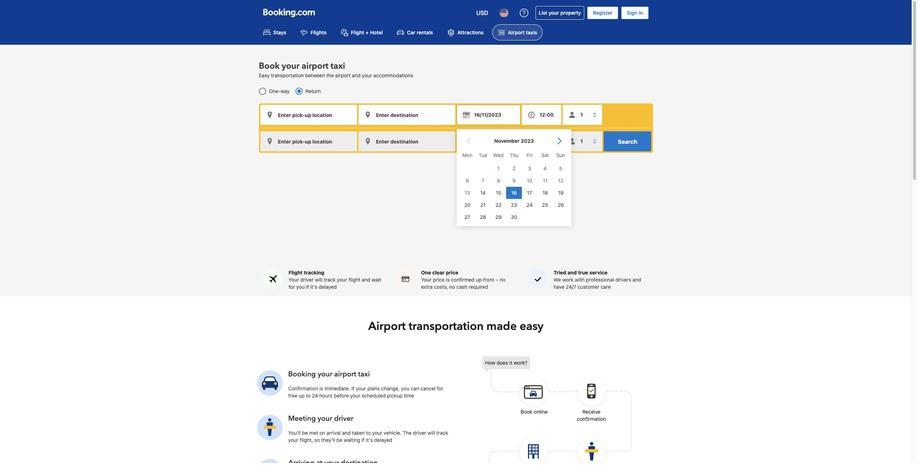 Task type: vqa. For each thing, say whether or not it's contained in the screenshot.
1st date from the right
no



Task type: describe. For each thing, give the bounding box(es) containing it.
and inside you'll be met on arrival and taken to your vehicle. the driver will track your flight, so they'll be waiting if it's delayed
[[342, 430, 351, 436]]

is inside confirmation is immediate. if your plans change, you can cancel for free up to 24 hours before your scheduled pickup time
[[320, 386, 323, 392]]

receive confirmation
[[577, 409, 606, 422]]

up inside confirmation is immediate. if your plans change, you can cancel for free up to 24 hours before your scheduled pickup time
[[299, 393, 305, 399]]

22 button
[[491, 199, 506, 211]]

car rentals
[[407, 29, 433, 36]]

confirmation is immediate. if your plans change, you can cancel for free up to 24 hours before your scheduled pickup time
[[288, 386, 443, 399]]

time
[[404, 393, 414, 399]]

your up on
[[318, 414, 332, 424]]

pickup
[[387, 393, 403, 399]]

accommodations
[[374, 72, 413, 79]]

list your property
[[539, 10, 581, 16]]

in
[[639, 10, 643, 16]]

12
[[558, 178, 563, 184]]

cash
[[457, 284, 468, 290]]

car
[[407, 29, 416, 36]]

16
[[511, 190, 517, 196]]

24 button
[[522, 199, 537, 211]]

and inside book your airport taxi easy transportation between the airport and your accommodations
[[352, 72, 361, 79]]

track inside the flight tracking your driver will track your flight and wait for you if it's delayed
[[324, 277, 336, 283]]

wait
[[372, 277, 381, 283]]

1 vertical spatial be
[[337, 438, 342, 444]]

flight,
[[300, 438, 313, 444]]

24/7
[[566, 284, 576, 290]]

attractions link
[[442, 24, 490, 41]]

2
[[513, 166, 515, 172]]

tue
[[479, 152, 487, 158]]

you'll be met on arrival and taken to your vehicle. the driver will track your flight, so they'll be waiting if it's delayed
[[288, 430, 448, 444]]

will inside you'll be met on arrival and taken to your vehicle. the driver will track your flight, so they'll be waiting if it's delayed
[[428, 430, 435, 436]]

airport taxis
[[508, 29, 537, 36]]

Enter destination text field
[[359, 105, 455, 125]]

4
[[544, 166, 547, 172]]

11
[[543, 178, 547, 184]]

sign
[[627, 10, 637, 16]]

hotel
[[370, 29, 383, 36]]

with
[[575, 277, 585, 283]]

register link
[[587, 6, 618, 19]]

15
[[496, 190, 501, 196]]

arrival
[[327, 430, 341, 436]]

they'll
[[321, 438, 335, 444]]

23/11/2023
[[474, 138, 502, 145]]

easy
[[520, 319, 544, 335]]

november 2023
[[494, 138, 534, 144]]

clear
[[432, 270, 445, 276]]

list your property link
[[536, 6, 584, 20]]

costs,
[[434, 284, 448, 290]]

and inside the flight tracking your driver will track your flight and wait for you if it's delayed
[[362, 277, 370, 283]]

book for your
[[259, 60, 280, 72]]

your up way
[[282, 60, 300, 72]]

12:00
[[540, 112, 554, 118]]

if inside the flight tracking your driver will track your flight and wait for you if it's delayed
[[306, 284, 309, 290]]

required
[[469, 284, 488, 290]]

work
[[563, 277, 574, 283]]

confirmed
[[451, 277, 475, 283]]

change,
[[381, 386, 400, 392]]

18 button
[[537, 187, 553, 199]]

25
[[542, 202, 548, 208]]

book your airport taxi easy transportation between the airport and your accommodations
[[259, 60, 413, 79]]

20
[[464, 202, 470, 208]]

track inside you'll be met on arrival and taken to your vehicle. the driver will track your flight, so they'll be waiting if it's delayed
[[436, 430, 448, 436]]

airport for airport taxis
[[508, 29, 525, 36]]

delayed inside you'll be met on arrival and taken to your vehicle. the driver will track your flight, so they'll be waiting if it's delayed
[[374, 438, 392, 444]]

professional
[[586, 277, 614, 283]]

flight for flight tracking your driver will track your flight and wait for you if it's delayed
[[289, 270, 303, 276]]

return
[[306, 88, 321, 94]]

easy
[[259, 72, 270, 79]]

the
[[403, 430, 412, 436]]

25 button
[[537, 199, 553, 211]]

your right if
[[356, 386, 366, 392]]

cancel
[[421, 386, 436, 392]]

how
[[485, 360, 495, 366]]

it
[[510, 360, 512, 366]]

6
[[466, 178, 469, 184]]

sign in
[[627, 10, 643, 16]]

thu
[[510, 152, 518, 158]]

if inside you'll be met on arrival and taken to your vehicle. the driver will track your flight, so they'll be waiting if it's delayed
[[362, 438, 365, 444]]

register
[[593, 10, 613, 16]]

your up immediate.
[[318, 370, 332, 379]]

16 button
[[506, 187, 522, 199]]

26 button
[[553, 199, 568, 211]]

for for flight tracking your driver will track your flight and wait for you if it's delayed
[[289, 284, 295, 290]]

14 button
[[475, 187, 491, 199]]

driver inside you'll be met on arrival and taken to your vehicle. the driver will track your flight, so they'll be waiting if it's delayed
[[413, 430, 426, 436]]

24 inside button
[[527, 202, 533, 208]]

14
[[480, 190, 486, 196]]

rentals
[[417, 29, 433, 36]]

airport for book
[[302, 60, 329, 72]]

it's inside the flight tracking your driver will track your flight and wait for you if it's delayed
[[310, 284, 317, 290]]

your inside one clear price your price is confirmed up front – no extra costs, no cash required
[[421, 277, 432, 283]]

work?
[[514, 360, 528, 366]]

your inside the flight tracking your driver will track your flight and wait for you if it's delayed
[[337, 277, 347, 283]]

16/11/2023
[[474, 112, 501, 118]]

meeting your driver
[[288, 414, 354, 424]]

and up work
[[568, 270, 577, 276]]

flight + hotel link
[[335, 24, 389, 41]]

8
[[497, 178, 500, 184]]

21
[[480, 202, 486, 208]]

flight
[[349, 277, 360, 283]]

stays
[[273, 29, 286, 36]]

to inside confirmation is immediate. if your plans change, you can cancel for free up to 24 hours before your scheduled pickup time
[[306, 393, 311, 399]]

sun
[[556, 152, 565, 158]]

tried and true service we work with professional drivers and have 24/7 customer care
[[554, 270, 641, 290]]

service
[[590, 270, 608, 276]]

23/11/2023 button
[[457, 132, 521, 152]]



Task type: locate. For each thing, give the bounding box(es) containing it.
0 horizontal spatial is
[[320, 386, 323, 392]]

0 vertical spatial airport
[[302, 60, 329, 72]]

28
[[480, 214, 486, 220]]

0 horizontal spatial up
[[299, 393, 305, 399]]

1 horizontal spatial it's
[[366, 438, 373, 444]]

2 vertical spatial airport
[[334, 370, 356, 379]]

0 horizontal spatial driver
[[300, 277, 314, 283]]

met
[[309, 430, 318, 436]]

12:00 button
[[522, 105, 562, 125]]

track down the tracking
[[324, 277, 336, 283]]

29 button
[[491, 211, 506, 224]]

1 horizontal spatial driver
[[334, 414, 354, 424]]

if down the tracking
[[306, 284, 309, 290]]

airport taxis link
[[492, 24, 543, 41]]

will right the
[[428, 430, 435, 436]]

19
[[558, 190, 563, 196]]

confirmation
[[288, 386, 318, 392]]

1 horizontal spatial up
[[476, 277, 482, 283]]

airport up if
[[334, 370, 356, 379]]

up inside one clear price your price is confirmed up front – no extra costs, no cash required
[[476, 277, 482, 283]]

will
[[315, 277, 323, 283], [428, 430, 435, 436]]

0 vertical spatial 24
[[527, 202, 533, 208]]

taxi for booking
[[358, 370, 370, 379]]

usd
[[476, 10, 488, 16]]

1 vertical spatial airport
[[335, 72, 351, 79]]

customer
[[578, 284, 600, 290]]

23
[[511, 202, 517, 208]]

1 vertical spatial up
[[299, 393, 305, 399]]

0 horizontal spatial will
[[315, 277, 323, 283]]

0 horizontal spatial taxi
[[331, 60, 345, 72]]

1 vertical spatial will
[[428, 430, 435, 436]]

flight inside "link"
[[351, 29, 364, 36]]

1 vertical spatial is
[[320, 386, 323, 392]]

stays link
[[257, 24, 292, 41]]

book up 'easy'
[[259, 60, 280, 72]]

0 horizontal spatial flight
[[289, 270, 303, 276]]

17 button
[[522, 187, 537, 199]]

front
[[483, 277, 494, 283]]

airport right the on the top left of the page
[[335, 72, 351, 79]]

0 vertical spatial will
[[315, 277, 323, 283]]

no right –
[[500, 277, 506, 283]]

0 horizontal spatial your
[[289, 277, 299, 283]]

0 horizontal spatial book
[[259, 60, 280, 72]]

for inside the flight tracking your driver will track your flight and wait for you if it's delayed
[[289, 284, 295, 290]]

price up confirmed
[[446, 270, 459, 276]]

be
[[302, 430, 308, 436], [337, 438, 342, 444]]

scheduled
[[362, 393, 386, 399]]

between
[[305, 72, 325, 79]]

airport
[[508, 29, 525, 36], [368, 319, 406, 335]]

0 horizontal spatial no
[[449, 284, 455, 290]]

for
[[289, 284, 295, 290], [437, 386, 443, 392]]

it's down the tracking
[[310, 284, 317, 290]]

1 horizontal spatial no
[[500, 277, 506, 283]]

1 vertical spatial no
[[449, 284, 455, 290]]

meeting
[[288, 414, 316, 424]]

hours
[[319, 393, 333, 399]]

22
[[495, 202, 501, 208]]

one-
[[269, 88, 281, 94]]

1 vertical spatial flight
[[289, 270, 303, 276]]

1 horizontal spatial 24
[[527, 202, 533, 208]]

up up required
[[476, 277, 482, 283]]

delayed down vehicle.
[[374, 438, 392, 444]]

your left accommodations
[[362, 72, 372, 79]]

1 horizontal spatial be
[[337, 438, 342, 444]]

2 horizontal spatial driver
[[413, 430, 426, 436]]

1 vertical spatial if
[[362, 438, 365, 444]]

1 horizontal spatial for
[[437, 386, 443, 392]]

1 horizontal spatial delayed
[[374, 438, 392, 444]]

sat
[[541, 152, 549, 158]]

0 vertical spatial for
[[289, 284, 295, 290]]

26
[[558, 202, 564, 208]]

search button
[[604, 132, 652, 152]]

transportation inside book your airport taxi easy transportation between the airport and your accommodations
[[271, 72, 304, 79]]

your inside "link"
[[549, 10, 559, 16]]

driver
[[300, 277, 314, 283], [334, 414, 354, 424], [413, 430, 426, 436]]

1 horizontal spatial airport
[[508, 29, 525, 36]]

24
[[527, 202, 533, 208], [312, 393, 318, 399]]

0 horizontal spatial you
[[296, 284, 305, 290]]

if
[[352, 386, 355, 392]]

you inside the flight tracking your driver will track your flight and wait for you if it's delayed
[[296, 284, 305, 290]]

0 vertical spatial it's
[[310, 284, 317, 290]]

booking airport taxi image
[[482, 357, 633, 464], [257, 371, 283, 396], [257, 415, 283, 441], [257, 460, 283, 464]]

book left online
[[521, 409, 533, 415]]

so
[[314, 438, 320, 444]]

be up "flight,"
[[302, 430, 308, 436]]

vehicle.
[[384, 430, 401, 436]]

taxi for book
[[331, 60, 345, 72]]

and left wait
[[362, 277, 370, 283]]

2 vertical spatial driver
[[413, 430, 426, 436]]

if down taken
[[362, 438, 365, 444]]

it's
[[310, 284, 317, 290], [366, 438, 373, 444]]

delayed
[[319, 284, 337, 290], [374, 438, 392, 444]]

price down "clear"
[[433, 277, 445, 283]]

0 vertical spatial transportation
[[271, 72, 304, 79]]

taxi
[[331, 60, 345, 72], [358, 370, 370, 379]]

taxi inside book your airport taxi easy transportation between the airport and your accommodations
[[331, 60, 345, 72]]

1 vertical spatial driver
[[334, 414, 354, 424]]

your left flight
[[337, 277, 347, 283]]

booking
[[288, 370, 316, 379]]

1 your from the left
[[289, 277, 299, 283]]

tracking
[[304, 270, 324, 276]]

and right drivers
[[633, 277, 641, 283]]

true
[[578, 270, 588, 276]]

Enter pick-up location text field
[[260, 105, 357, 125]]

7
[[481, 178, 484, 184]]

to right taken
[[366, 430, 371, 436]]

10
[[527, 178, 532, 184]]

your down if
[[350, 393, 360, 399]]

0 vertical spatial book
[[259, 60, 280, 72]]

property
[[561, 10, 581, 16]]

tried
[[554, 270, 566, 276]]

to
[[306, 393, 311, 399], [366, 430, 371, 436]]

to inside you'll be met on arrival and taken to your vehicle. the driver will track your flight, so they'll be waiting if it's delayed
[[366, 430, 371, 436]]

your down the you'll
[[288, 438, 298, 444]]

is inside one clear price your price is confirmed up front – no extra costs, no cash required
[[446, 277, 450, 283]]

15 button
[[491, 187, 506, 199]]

0 horizontal spatial if
[[306, 284, 309, 290]]

list
[[539, 10, 547, 16]]

airport for airport transportation made easy
[[368, 319, 406, 335]]

13
[[465, 190, 470, 196]]

how does it work?
[[485, 360, 528, 366]]

1 horizontal spatial you
[[401, 386, 409, 392]]

0 vertical spatial flight
[[351, 29, 364, 36]]

24 down 17 button
[[527, 202, 533, 208]]

delayed down the tracking
[[319, 284, 337, 290]]

the
[[326, 72, 334, 79]]

will inside the flight tracking your driver will track your flight and wait for you if it's delayed
[[315, 277, 323, 283]]

0 vertical spatial no
[[500, 277, 506, 283]]

0 horizontal spatial price
[[433, 277, 445, 283]]

0 horizontal spatial transportation
[[271, 72, 304, 79]]

transportation
[[271, 72, 304, 79], [409, 319, 484, 335]]

driver right the
[[413, 430, 426, 436]]

1 vertical spatial transportation
[[409, 319, 484, 335]]

0 horizontal spatial it's
[[310, 284, 317, 290]]

flight left "+"
[[351, 29, 364, 36]]

booking.com online hotel reservations image
[[263, 9, 315, 17]]

immediate.
[[325, 386, 350, 392]]

20 button
[[460, 199, 475, 211]]

0 vertical spatial up
[[476, 277, 482, 283]]

flight tracking your driver will track your flight and wait for you if it's delayed
[[289, 270, 381, 290]]

0 horizontal spatial to
[[306, 393, 311, 399]]

flights
[[311, 29, 327, 36]]

wed
[[493, 152, 504, 158]]

1 vertical spatial delayed
[[374, 438, 392, 444]]

care
[[601, 284, 611, 290]]

1 vertical spatial you
[[401, 386, 409, 392]]

free
[[288, 393, 297, 399]]

1 vertical spatial to
[[366, 430, 371, 436]]

1 horizontal spatial is
[[446, 277, 450, 283]]

you
[[296, 284, 305, 290], [401, 386, 409, 392]]

your
[[289, 277, 299, 283], [421, 277, 432, 283]]

delayed inside the flight tracking your driver will track your flight and wait for you if it's delayed
[[319, 284, 337, 290]]

you down the tracking
[[296, 284, 305, 290]]

book
[[259, 60, 280, 72], [521, 409, 533, 415]]

1 vertical spatial 24
[[312, 393, 318, 399]]

your left vehicle.
[[372, 430, 382, 436]]

1 vertical spatial taxi
[[358, 370, 370, 379]]

0 horizontal spatial for
[[289, 284, 295, 290]]

0 vertical spatial driver
[[300, 277, 314, 283]]

1 horizontal spatial book
[[521, 409, 533, 415]]

track right the
[[436, 430, 448, 436]]

0 vertical spatial you
[[296, 284, 305, 290]]

up down confirmation
[[299, 393, 305, 399]]

1 vertical spatial track
[[436, 430, 448, 436]]

is up costs,
[[446, 277, 450, 283]]

0 vertical spatial delayed
[[319, 284, 337, 290]]

1 horizontal spatial track
[[436, 430, 448, 436]]

airport for booking
[[334, 370, 356, 379]]

1 horizontal spatial transportation
[[409, 319, 484, 335]]

5
[[559, 166, 562, 172]]

0 horizontal spatial be
[[302, 430, 308, 436]]

28 button
[[475, 211, 491, 224]]

drivers
[[616, 277, 631, 283]]

0 vertical spatial to
[[306, 393, 311, 399]]

one-way
[[269, 88, 290, 94]]

1 horizontal spatial if
[[362, 438, 365, 444]]

and up 'waiting'
[[342, 430, 351, 436]]

for inside confirmation is immediate. if your plans change, you can cancel for free up to 24 hours before your scheduled pickup time
[[437, 386, 443, 392]]

0 vertical spatial be
[[302, 430, 308, 436]]

plans
[[368, 386, 380, 392]]

0 vertical spatial if
[[306, 284, 309, 290]]

1 horizontal spatial flight
[[351, 29, 364, 36]]

it's inside you'll be met on arrival and taken to your vehicle. the driver will track your flight, so they'll be waiting if it's delayed
[[366, 438, 373, 444]]

flight left the tracking
[[289, 270, 303, 276]]

receive
[[583, 409, 601, 415]]

0 horizontal spatial airport
[[368, 319, 406, 335]]

will down the tracking
[[315, 277, 323, 283]]

24 inside confirmation is immediate. if your plans change, you can cancel for free up to 24 hours before your scheduled pickup time
[[312, 393, 318, 399]]

online
[[534, 409, 548, 415]]

book online
[[521, 409, 548, 415]]

way
[[281, 88, 290, 94]]

airport up the between
[[302, 60, 329, 72]]

flight inside the flight tracking your driver will track your flight and wait for you if it's delayed
[[289, 270, 303, 276]]

taxi up the on the top left of the page
[[331, 60, 345, 72]]

flight for flight + hotel
[[351, 29, 364, 36]]

taxi up plans
[[358, 370, 370, 379]]

you inside confirmation is immediate. if your plans change, you can cancel for free up to 24 hours before your scheduled pickup time
[[401, 386, 409, 392]]

1 horizontal spatial your
[[421, 277, 432, 283]]

1 horizontal spatial will
[[428, 430, 435, 436]]

1 horizontal spatial to
[[366, 430, 371, 436]]

for for confirmation is immediate. if your plans change, you can cancel for free up to 24 hours before your scheduled pickup time
[[437, 386, 443, 392]]

driver inside the flight tracking your driver will track your flight and wait for you if it's delayed
[[300, 277, 314, 283]]

flights link
[[295, 24, 332, 41]]

airport inside "link"
[[508, 29, 525, 36]]

no
[[500, 277, 506, 283], [449, 284, 455, 290]]

book inside book your airport taxi easy transportation between the airport and your accommodations
[[259, 60, 280, 72]]

your inside the flight tracking your driver will track your flight and wait for you if it's delayed
[[289, 277, 299, 283]]

1 vertical spatial airport
[[368, 319, 406, 335]]

1 vertical spatial price
[[433, 277, 445, 283]]

0 vertical spatial airport
[[508, 29, 525, 36]]

is up hours at the left bottom
[[320, 386, 323, 392]]

1 vertical spatial it's
[[366, 438, 373, 444]]

airport transportation made easy
[[368, 319, 544, 335]]

30 button
[[506, 211, 522, 224]]

driver up arrival
[[334, 414, 354, 424]]

0 vertical spatial price
[[446, 270, 459, 276]]

+
[[366, 29, 369, 36]]

driver down the tracking
[[300, 277, 314, 283]]

0 horizontal spatial delayed
[[319, 284, 337, 290]]

book for online
[[521, 409, 533, 415]]

1 horizontal spatial taxi
[[358, 370, 370, 379]]

taken
[[352, 430, 365, 436]]

it's right 'waiting'
[[366, 438, 373, 444]]

0 horizontal spatial 24
[[312, 393, 318, 399]]

0 vertical spatial is
[[446, 277, 450, 283]]

21 button
[[475, 199, 491, 211]]

and right the on the top left of the page
[[352, 72, 361, 79]]

your right 'list'
[[549, 10, 559, 16]]

usd button
[[472, 4, 493, 21]]

1 vertical spatial book
[[521, 409, 533, 415]]

30
[[511, 214, 517, 220]]

1 horizontal spatial price
[[446, 270, 459, 276]]

0 vertical spatial track
[[324, 277, 336, 283]]

0 horizontal spatial track
[[324, 277, 336, 283]]

1 vertical spatial for
[[437, 386, 443, 392]]

18
[[542, 190, 548, 196]]

no left cash
[[449, 284, 455, 290]]

be down arrival
[[337, 438, 342, 444]]

3
[[528, 166, 531, 172]]

2 your from the left
[[421, 277, 432, 283]]

to down confirmation
[[306, 393, 311, 399]]

0 vertical spatial taxi
[[331, 60, 345, 72]]

24 left hours at the left bottom
[[312, 393, 318, 399]]

you up time
[[401, 386, 409, 392]]



